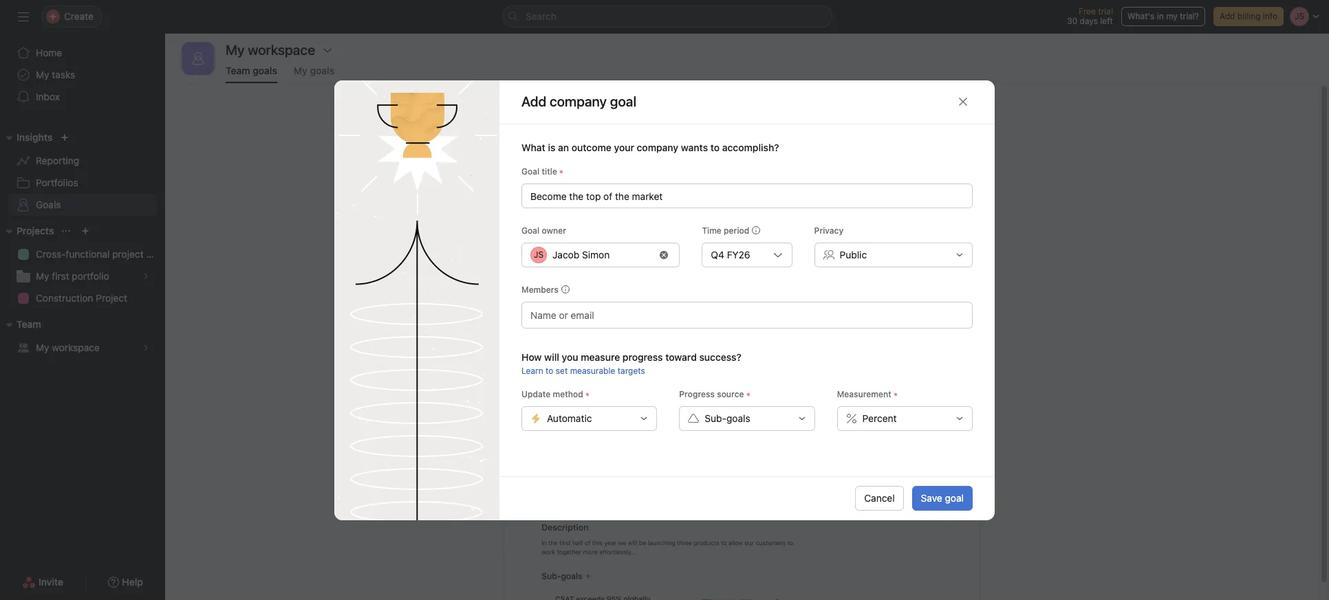 Task type: describe. For each thing, give the bounding box(es) containing it.
my for my first portfolio
[[36, 270, 49, 282]]

q4 fy26
[[711, 249, 751, 260]]

update
[[522, 389, 551, 400]]

goal title
[[522, 166, 557, 177]]

measure
[[581, 351, 620, 363]]

jacob simon
[[553, 249, 610, 260]]

my first portfolio
[[36, 270, 109, 282]]

search list box
[[502, 6, 833, 28]]

my
[[1167, 11, 1178, 21]]

team for team
[[17, 319, 41, 330]]

targets
[[618, 366, 645, 376]]

automatic button
[[522, 406, 657, 431]]

set
[[556, 366, 568, 376]]

0 horizontal spatial required image
[[557, 168, 566, 176]]

reporting link
[[8, 150, 157, 172]]

goals for my goals
[[310, 65, 335, 76]]

Enter goal name text field
[[522, 183, 973, 208]]

save
[[921, 493, 943, 504]]

source
[[717, 389, 744, 400]]

save goal button
[[912, 487, 973, 511]]

measurement
[[837, 389, 892, 400]]

my workspace
[[226, 42, 315, 58]]

method
[[553, 389, 583, 400]]

my goals
[[294, 65, 335, 76]]

will
[[544, 351, 560, 363]]

portfolio
[[72, 270, 109, 282]]

what's
[[1128, 11, 1155, 21]]

1 horizontal spatial to
[[670, 185, 680, 198]]

insights
[[17, 131, 53, 143]]

what's in my trial?
[[1128, 11, 1200, 21]]

toward success?
[[666, 351, 742, 363]]

how
[[522, 351, 542, 363]]

q4 fy26 button
[[702, 243, 793, 267]]

portfolios
[[36, 177, 78, 189]]

my tasks link
[[8, 64, 157, 86]]

invite button
[[13, 571, 72, 595]]

percent
[[863, 413, 897, 424]]

time
[[702, 225, 722, 236]]

my for my workspace
[[36, 342, 49, 354]]

add for add top-level goals to help teams prioritize and connect work to your organization's objectives.
[[570, 185, 590, 198]]

level
[[615, 185, 637, 198]]

goal for goal title
[[522, 166, 540, 177]]

objectives.
[[751, 202, 805, 214]]

functional
[[66, 248, 110, 260]]

add company goal dialog
[[334, 80, 995, 521]]

js
[[534, 249, 544, 260]]

search
[[526, 10, 557, 22]]

home
[[36, 47, 62, 58]]

cross-
[[36, 248, 66, 260]]

public button
[[815, 243, 973, 267]]

my goals link
[[294, 65, 335, 83]]

workspace
[[52, 342, 100, 354]]

company goal
[[550, 94, 637, 109]]

what is an outcome your company wants to accomplish?
[[522, 141, 779, 153]]

outcome
[[572, 141, 612, 153]]

in
[[1157, 11, 1164, 21]]

cross-functional project plan link
[[8, 244, 165, 266]]

free
[[1079, 6, 1096, 17]]

help
[[683, 185, 704, 198]]

how will you measure progress toward success? learn to set measurable targets
[[522, 351, 742, 376]]

add for add company goal
[[522, 94, 547, 109]]

remove image
[[660, 251, 669, 259]]

billing
[[1238, 11, 1261, 21]]

goals inside add top-level goals to help teams prioritize and connect work to your organization's objectives.
[[640, 185, 667, 198]]

is
[[548, 141, 556, 153]]

owner
[[542, 225, 566, 236]]

add company goal
[[522, 94, 637, 109]]

add billing info button
[[1214, 7, 1284, 26]]

insights button
[[0, 129, 53, 146]]

goal owner
[[522, 225, 566, 236]]

global element
[[0, 34, 165, 116]]

0 vertical spatial and
[[657, 151, 685, 171]]

cancel
[[865, 493, 895, 504]]

2 horizontal spatial to
[[879, 185, 889, 198]]

sub-goals
[[705, 413, 751, 424]]

jacob
[[553, 249, 580, 260]]

progress source
[[679, 389, 744, 400]]

invite
[[39, 577, 63, 588]]

set and achieve strategic goals
[[629, 151, 856, 171]]

organization's
[[679, 202, 749, 214]]

work
[[852, 185, 876, 198]]



Task type: locate. For each thing, give the bounding box(es) containing it.
add inside dialog
[[522, 94, 547, 109]]

0 vertical spatial goal
[[743, 244, 762, 256]]

automatic
[[547, 413, 592, 424]]

and right "set"
[[657, 151, 685, 171]]

prioritize
[[741, 185, 784, 198]]

tasks
[[52, 69, 75, 81]]

required image down an
[[557, 168, 566, 176]]

my inside my first portfolio link
[[36, 270, 49, 282]]

inbox
[[36, 91, 60, 103]]

what's in my trial? button
[[1122, 7, 1206, 26]]

0 horizontal spatial to
[[546, 366, 554, 376]]

privacy
[[815, 225, 844, 236]]

hide sidebar image
[[18, 11, 29, 22]]

my inside my tasks link
[[36, 69, 49, 81]]

fy26
[[727, 249, 751, 260]]

add inside button
[[1220, 11, 1236, 21]]

1 horizontal spatial goal
[[945, 493, 964, 504]]

your
[[614, 141, 635, 153], [892, 185, 914, 198]]

my left tasks
[[36, 69, 49, 81]]

and
[[657, 151, 685, 171], [787, 185, 806, 198]]

learn
[[522, 366, 543, 376]]

1 goal from the top
[[522, 166, 540, 177]]

add goal
[[723, 244, 762, 256]]

add goal button
[[714, 238, 771, 263]]

your inside add company goal dialog
[[614, 141, 635, 153]]

my workspace link
[[8, 337, 157, 359]]

home link
[[8, 42, 157, 64]]

team for team goals
[[226, 65, 250, 76]]

simon
[[582, 249, 610, 260]]

1 vertical spatial team
[[17, 319, 41, 330]]

1 horizontal spatial team
[[226, 65, 250, 76]]

construction project
[[36, 292, 127, 304]]

time period
[[702, 225, 750, 236]]

my tasks
[[36, 69, 75, 81]]

goal left title
[[522, 166, 540, 177]]

you
[[562, 351, 579, 363]]

teams element
[[0, 312, 165, 362]]

team down construction
[[17, 319, 41, 330]]

add top-level goals to help teams prioritize and connect work to your organization's objectives.
[[570, 185, 914, 214]]

my inside my workspace link
[[36, 342, 49, 354]]

goals inside dropdown button
[[727, 413, 751, 424]]

projects element
[[0, 219, 165, 312]]

your inside add top-level goals to help teams prioritize and connect work to your organization's objectives.
[[892, 185, 914, 198]]

projects
[[17, 225, 54, 237]]

required image
[[557, 168, 566, 176], [583, 391, 592, 399], [744, 391, 753, 399]]

inbox link
[[8, 86, 157, 108]]

project
[[96, 292, 127, 304]]

Name or email text field
[[531, 307, 605, 323]]

goals
[[253, 65, 277, 76], [310, 65, 335, 76], [640, 185, 667, 198], [727, 413, 751, 424]]

1 horizontal spatial required image
[[583, 391, 592, 399]]

goal for goal owner
[[522, 225, 540, 236]]

required image up sub-goals dropdown button at the bottom
[[744, 391, 753, 399]]

close this dialog image
[[958, 96, 969, 107]]

my inside "my goals" link
[[294, 65, 308, 76]]

2 horizontal spatial required image
[[744, 391, 753, 399]]

0 horizontal spatial your
[[614, 141, 635, 153]]

team inside dropdown button
[[17, 319, 41, 330]]

members
[[522, 285, 559, 295]]

my left first
[[36, 270, 49, 282]]

to inside how will you measure progress toward success? learn to set measurable targets
[[546, 366, 554, 376]]

progress
[[679, 389, 715, 400]]

0 vertical spatial goal
[[522, 166, 540, 177]]

portfolios link
[[8, 172, 157, 194]]

team down 'my workspace'
[[226, 65, 250, 76]]

goal inside save goal button
[[945, 493, 964, 504]]

wants
[[681, 141, 708, 153]]

add inside add top-level goals to help teams prioritize and connect work to your organization's objectives.
[[570, 185, 590, 198]]

goal for save goal
[[945, 493, 964, 504]]

goal
[[743, 244, 762, 256], [945, 493, 964, 504]]

insights element
[[0, 125, 165, 219]]

goals
[[36, 199, 61, 211]]

your right work
[[892, 185, 914, 198]]

achieve
[[688, 151, 745, 171]]

search button
[[502, 6, 833, 28]]

0 horizontal spatial and
[[657, 151, 685, 171]]

trial?
[[1180, 11, 1200, 21]]

left
[[1101, 16, 1113, 26]]

goals for team goals
[[253, 65, 277, 76]]

your right outcome
[[614, 141, 635, 153]]

save goal
[[921, 493, 964, 504]]

my for my tasks
[[36, 69, 49, 81]]

required image
[[892, 391, 900, 399]]

measurable
[[570, 366, 615, 376]]

0 horizontal spatial team
[[17, 319, 41, 330]]

0 vertical spatial team
[[226, 65, 250, 76]]

to left set
[[546, 366, 554, 376]]

q4
[[711, 249, 725, 260]]

public
[[840, 249, 867, 260]]

add
[[1220, 11, 1236, 21], [522, 94, 547, 109], [570, 185, 590, 198], [723, 244, 740, 256]]

what
[[522, 141, 546, 153]]

required image down learn to set measurable targets link
[[583, 391, 592, 399]]

connect
[[809, 185, 849, 198]]

goal for add goal
[[743, 244, 762, 256]]

and inside add top-level goals to help teams prioritize and connect work to your organization's objectives.
[[787, 185, 806, 198]]

add inside button
[[723, 244, 740, 256]]

info
[[1263, 11, 1278, 21]]

required image for automatic
[[583, 391, 592, 399]]

period
[[724, 225, 750, 236]]

goal
[[522, 166, 540, 177], [522, 225, 540, 236]]

my
[[294, 65, 308, 76], [36, 69, 49, 81], [36, 270, 49, 282], [36, 342, 49, 354]]

goals link
[[8, 194, 157, 216]]

learn to set measurable targets link
[[522, 366, 645, 376]]

progress
[[623, 351, 663, 363]]

1 vertical spatial and
[[787, 185, 806, 198]]

construction project link
[[8, 288, 157, 310]]

1 vertical spatial goal
[[522, 225, 540, 236]]

1 vertical spatial your
[[892, 185, 914, 198]]

0 horizontal spatial goal
[[743, 244, 762, 256]]

add for add goal
[[723, 244, 740, 256]]

to accomplish?
[[711, 141, 779, 153]]

to left help
[[670, 185, 680, 198]]

required image for sub-goals
[[744, 391, 753, 399]]

1 horizontal spatial and
[[787, 185, 806, 198]]

sub-goals button
[[679, 406, 815, 431]]

free trial 30 days left
[[1068, 6, 1113, 26]]

and up objectives.
[[787, 185, 806, 198]]

projects button
[[0, 223, 54, 240]]

reporting
[[36, 155, 79, 167]]

team goals
[[226, 65, 277, 76]]

percent button
[[837, 406, 973, 431]]

goal left owner
[[522, 225, 540, 236]]

my first portfolio link
[[8, 266, 157, 288]]

an
[[558, 141, 569, 153]]

to right work
[[879, 185, 889, 198]]

my for my goals
[[294, 65, 308, 76]]

1 vertical spatial goal
[[945, 493, 964, 504]]

goals for sub-goals
[[727, 413, 751, 424]]

project
[[112, 248, 144, 260]]

1 horizontal spatial your
[[892, 185, 914, 198]]

30
[[1068, 16, 1078, 26]]

company
[[637, 141, 679, 153]]

add for add billing info
[[1220, 11, 1236, 21]]

my workspace
[[36, 342, 100, 354]]

2 goal from the top
[[522, 225, 540, 236]]

my down 'my workspace'
[[294, 65, 308, 76]]

0 vertical spatial your
[[614, 141, 635, 153]]

goal inside add goal button
[[743, 244, 762, 256]]

my down the team dropdown button
[[36, 342, 49, 354]]



Task type: vqa. For each thing, say whether or not it's contained in the screenshot.
me in the button
no



